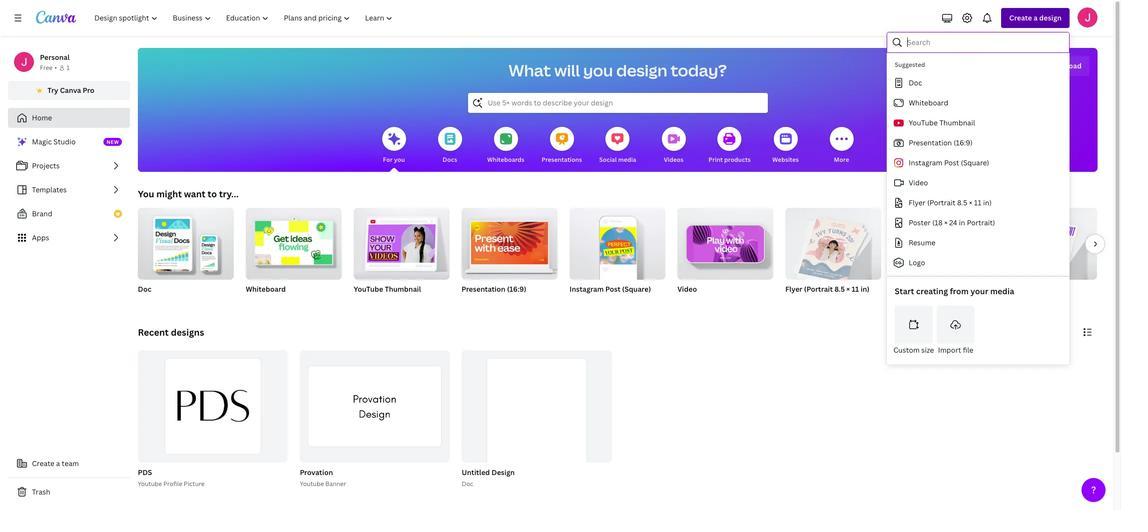 Task type: describe. For each thing, give the bounding box(es) containing it.
poster (18 × 24 in portrait) inside group
[[894, 284, 981, 294]]

× inside group
[[847, 284, 850, 294]]

pds button
[[138, 467, 152, 479]]

flyer (portrait 8.5 × 11 in) inside group
[[786, 284, 870, 294]]

1 horizontal spatial whiteboard
[[909, 98, 949, 107]]

1 horizontal spatial (portrait
[[928, 198, 956, 207]]

projects link
[[8, 156, 130, 176]]

want
[[184, 188, 206, 200]]

create a team
[[32, 459, 79, 468]]

magic studio
[[32, 137, 76, 146]]

flyer (portrait 8.5 × 11 in) link
[[887, 193, 1066, 213]]

try canva pro button
[[8, 81, 130, 100]]

24 inside poster (18 × 24 in portrait) group
[[935, 284, 943, 294]]

(portrait inside group
[[804, 284, 833, 294]]

try
[[48, 85, 58, 95]]

projects
[[32, 161, 60, 170]]

flyer inside group
[[786, 284, 803, 294]]

apps
[[32, 233, 49, 242]]

provation button
[[300, 467, 333, 479]]

0 vertical spatial in
[[959, 218, 965, 227]]

design inside the create a design dropdown button
[[1040, 13, 1062, 22]]

custom
[[894, 345, 920, 355]]

•
[[55, 63, 57, 72]]

profile
[[163, 480, 182, 488]]

0 vertical spatial in)
[[984, 198, 992, 207]]

1 horizontal spatial search search field
[[908, 33, 1063, 52]]

will
[[555, 59, 580, 81]]

instagram inside group
[[570, 284, 604, 294]]

videos
[[664, 155, 684, 164]]

group for presentation (16:9) group
[[462, 204, 558, 280]]

james peterson image
[[1078, 7, 1098, 27]]

personal
[[40, 52, 70, 62]]

a for team
[[56, 459, 60, 468]]

upload
[[1057, 61, 1082, 70]]

provation youtube banner
[[300, 468, 346, 488]]

more
[[834, 155, 849, 164]]

brand link
[[8, 204, 130, 224]]

today?
[[671, 59, 727, 81]]

resume group
[[1001, 204, 1097, 307]]

group for youtube thumbnail group
[[354, 204, 450, 280]]

(18 inside poster (18 × 24 in portrait) link
[[933, 218, 943, 227]]

to
[[208, 188, 217, 200]]

templates
[[32, 185, 67, 194]]

0 vertical spatial presentation
[[909, 138, 952, 147]]

0 vertical spatial flyer (portrait 8.5 × 11 in)
[[909, 198, 992, 207]]

designs
[[171, 326, 204, 338]]

untitled
[[462, 468, 490, 477]]

whiteboards
[[487, 155, 525, 164]]

top level navigation element
[[88, 8, 402, 28]]

youtube thumbnail inside group
[[354, 284, 421, 294]]

start
[[895, 286, 915, 297]]

× inside group
[[929, 284, 933, 294]]

for
[[383, 155, 393, 164]]

home
[[32, 113, 52, 122]]

home link
[[8, 108, 130, 128]]

group for poster (18 × 24 in portrait) group
[[894, 208, 989, 280]]

0 vertical spatial poster (18 × 24 in portrait)
[[909, 218, 995, 227]]

a for design
[[1034, 13, 1038, 22]]

pds youtube profile picture
[[138, 468, 205, 488]]

0 vertical spatial resume
[[909, 238, 936, 247]]

picture
[[184, 480, 205, 488]]

suggested
[[895, 60, 925, 69]]

1 horizontal spatial 11
[[974, 198, 982, 207]]

websites
[[773, 155, 799, 164]]

list containing magic studio
[[8, 132, 130, 248]]

group for resume group
[[1001, 204, 1097, 284]]

import
[[938, 345, 961, 355]]

more button
[[830, 120, 854, 172]]

(16:9) inside group
[[507, 284, 527, 294]]

new
[[107, 138, 119, 145]]

logo link
[[887, 253, 1066, 273]]

video inside video group
[[678, 284, 697, 294]]

poster (18 × 24 in portrait) link
[[887, 213, 1066, 233]]

1 horizontal spatial post
[[944, 158, 959, 167]]

8.5 inside flyer (portrait 8.5 × 11 in) group
[[835, 284, 845, 294]]

videos button
[[662, 120, 686, 172]]

0 vertical spatial instagram post (square)
[[909, 158, 990, 167]]

import file
[[938, 345, 974, 355]]

free
[[40, 63, 53, 72]]

presentation inside group
[[462, 284, 506, 294]]

templates link
[[8, 180, 130, 200]]

brand
[[32, 209, 52, 218]]

from
[[950, 286, 969, 297]]

provation
[[300, 468, 333, 477]]

11 inside group
[[852, 284, 859, 294]]

try...
[[219, 188, 239, 200]]

instagram post (square) link
[[887, 153, 1066, 173]]

doc inside untitled design doc
[[462, 480, 474, 488]]

create for create a team
[[32, 459, 54, 468]]

whiteboards button
[[487, 120, 525, 172]]

presentations
[[542, 155, 582, 164]]

1 horizontal spatial you
[[583, 59, 613, 81]]

for you
[[383, 155, 405, 164]]

banner
[[325, 480, 346, 488]]

studio
[[54, 137, 76, 146]]

print
[[709, 155, 723, 164]]

canva
[[60, 85, 81, 95]]

presentation (16:9) link
[[887, 133, 1066, 153]]

team
[[62, 459, 79, 468]]

free •
[[40, 63, 57, 72]]

trash
[[32, 487, 50, 497]]

create for create a design
[[1010, 13, 1032, 22]]

portrait) inside poster (18 × 24 in portrait) link
[[967, 218, 995, 227]]

magic
[[32, 137, 52, 146]]

0 vertical spatial presentation (16:9)
[[909, 138, 973, 147]]

1 horizontal spatial youtube thumbnail
[[909, 118, 976, 127]]

trash link
[[8, 482, 130, 502]]

social media button
[[599, 120, 636, 172]]

create a design
[[1010, 13, 1062, 22]]

video link
[[887, 173, 1066, 193]]

poster inside group
[[894, 284, 916, 294]]

youtube thumbnail group
[[354, 204, 450, 307]]

recent designs
[[138, 326, 204, 338]]

social
[[599, 155, 617, 164]]

your
[[971, 286, 989, 297]]

you inside button
[[394, 155, 405, 164]]



Task type: vqa. For each thing, say whether or not it's contained in the screenshot.
creating
yes



Task type: locate. For each thing, give the bounding box(es) containing it.
try canva pro
[[48, 85, 94, 95]]

print products button
[[709, 120, 751, 172]]

you right for
[[394, 155, 405, 164]]

poster (18 × 24 in portrait) group
[[894, 208, 989, 307]]

24 down flyer (portrait 8.5 × 11 in) link
[[950, 218, 958, 227]]

0 horizontal spatial a
[[56, 459, 60, 468]]

recent
[[138, 326, 169, 338]]

0 vertical spatial a
[[1034, 13, 1038, 22]]

(18 down flyer (portrait 8.5 × 11 in) link
[[933, 218, 943, 227]]

design
[[492, 468, 515, 477]]

start creating from your media
[[895, 286, 1015, 297]]

0 horizontal spatial in)
[[861, 284, 870, 294]]

thumbnail inside youtube thumbnail link
[[940, 118, 976, 127]]

1 vertical spatial (16:9)
[[507, 284, 527, 294]]

0 horizontal spatial media
[[618, 155, 636, 164]]

1 vertical spatial doc
[[138, 284, 152, 294]]

1 vertical spatial resume
[[1001, 284, 1028, 294]]

0 horizontal spatial instagram
[[570, 284, 604, 294]]

1 vertical spatial 11
[[852, 284, 859, 294]]

for you button
[[382, 120, 406, 172]]

11 down video link
[[974, 198, 982, 207]]

1 horizontal spatial 24
[[950, 218, 958, 227]]

1 horizontal spatial in
[[959, 218, 965, 227]]

video
[[909, 178, 928, 187], [678, 284, 697, 294]]

8.5
[[958, 198, 968, 207], [835, 284, 845, 294]]

poster up logo
[[909, 218, 931, 227]]

print products
[[709, 155, 751, 164]]

thumbnail inside youtube thumbnail group
[[385, 284, 421, 294]]

1 vertical spatial poster
[[894, 284, 916, 294]]

a inside the create a design dropdown button
[[1034, 13, 1038, 22]]

youtube inside provation youtube banner
[[300, 480, 324, 488]]

group for whiteboard group
[[246, 204, 342, 280]]

1 horizontal spatial create
[[1010, 13, 1032, 22]]

instagram post (square) group
[[570, 204, 666, 307]]

1 horizontal spatial media
[[991, 286, 1015, 297]]

1 horizontal spatial instagram
[[909, 158, 943, 167]]

youtube
[[909, 118, 938, 127], [354, 284, 383, 294]]

1 horizontal spatial youtube
[[909, 118, 938, 127]]

resume up logo
[[909, 238, 936, 247]]

1 horizontal spatial (18
[[933, 218, 943, 227]]

1 horizontal spatial video
[[909, 178, 928, 187]]

docs button
[[438, 120, 462, 172]]

1 horizontal spatial (16:9)
[[954, 138, 973, 147]]

0 horizontal spatial in
[[944, 284, 951, 294]]

doc down suggested
[[909, 78, 923, 87]]

upload button
[[1049, 56, 1090, 76]]

0 horizontal spatial 24
[[935, 284, 943, 294]]

you
[[138, 188, 154, 200]]

1 horizontal spatial thumbnail
[[940, 118, 976, 127]]

0 vertical spatial instagram
[[909, 158, 943, 167]]

youtube down pds button
[[138, 480, 162, 488]]

0 horizontal spatial video
[[678, 284, 697, 294]]

24 inside poster (18 × 24 in portrait) link
[[950, 218, 958, 227]]

group for video group
[[678, 204, 774, 280]]

0 horizontal spatial flyer (portrait 8.5 × 11 in)
[[786, 284, 870, 294]]

0 horizontal spatial instagram post (square)
[[570, 284, 651, 294]]

youtube thumbnail link
[[887, 113, 1066, 133]]

0 vertical spatial youtube thumbnail
[[909, 118, 976, 127]]

0 vertical spatial video
[[909, 178, 928, 187]]

0 vertical spatial create
[[1010, 13, 1032, 22]]

0 horizontal spatial design
[[617, 59, 668, 81]]

1 horizontal spatial flyer
[[909, 198, 926, 207]]

0 horizontal spatial thumbnail
[[385, 284, 421, 294]]

None search field
[[468, 93, 768, 113]]

you right will
[[583, 59, 613, 81]]

in down flyer (portrait 8.5 × 11 in) link
[[959, 218, 965, 227]]

1 youtube from the left
[[138, 480, 162, 488]]

0 horizontal spatial search search field
[[488, 93, 748, 112]]

presentations button
[[542, 120, 582, 172]]

in) left start
[[861, 284, 870, 294]]

size
[[922, 345, 934, 355]]

0 horizontal spatial (square)
[[622, 284, 651, 294]]

0 horizontal spatial you
[[394, 155, 405, 164]]

what
[[509, 59, 551, 81]]

create a design button
[[1002, 8, 1070, 28]]

pds
[[138, 468, 152, 477]]

1 vertical spatial portrait)
[[952, 284, 981, 294]]

1 vertical spatial flyer
[[786, 284, 803, 294]]

in left "your"
[[944, 284, 951, 294]]

resume link
[[887, 233, 1066, 253]]

presentation (16:9) group
[[462, 204, 558, 307]]

1 horizontal spatial presentation (16:9)
[[909, 138, 973, 147]]

0 vertical spatial post
[[944, 158, 959, 167]]

11 left start
[[852, 284, 859, 294]]

1 vertical spatial 24
[[935, 284, 943, 294]]

group for flyer (portrait 8.5 × 11 in) group
[[786, 204, 882, 283]]

0 horizontal spatial whiteboard
[[246, 284, 286, 294]]

1 vertical spatial instagram post (square)
[[570, 284, 651, 294]]

doc
[[909, 78, 923, 87], [138, 284, 152, 294], [462, 480, 474, 488]]

1 horizontal spatial resume
[[1001, 284, 1028, 294]]

1 vertical spatial poster (18 × 24 in portrait)
[[894, 284, 981, 294]]

1 vertical spatial search search field
[[488, 93, 748, 112]]

(18
[[933, 218, 943, 227], [917, 284, 928, 294]]

0 horizontal spatial flyer
[[786, 284, 803, 294]]

list
[[8, 132, 130, 248]]

resume right "your"
[[1001, 284, 1028, 294]]

0 vertical spatial poster
[[909, 218, 931, 227]]

0 horizontal spatial (portrait
[[804, 284, 833, 294]]

(18 inside poster (18 × 24 in portrait) group
[[917, 284, 928, 294]]

custom size
[[894, 345, 934, 355]]

flyer (portrait 8.5 × 11 in)
[[909, 198, 992, 207], [786, 284, 870, 294]]

1 vertical spatial presentation (16:9)
[[462, 284, 527, 294]]

group for instagram post (square) group
[[570, 204, 666, 280]]

a inside create a team button
[[56, 459, 60, 468]]

file
[[963, 345, 974, 355]]

instagram
[[909, 158, 943, 167], [570, 284, 604, 294]]

portrait) down logo link
[[952, 284, 981, 294]]

in)
[[984, 198, 992, 207], [861, 284, 870, 294]]

1 vertical spatial presentation
[[462, 284, 506, 294]]

in inside group
[[944, 284, 951, 294]]

(portrait
[[928, 198, 956, 207], [804, 284, 833, 294]]

1 vertical spatial 8.5
[[835, 284, 845, 294]]

0 horizontal spatial 11
[[852, 284, 859, 294]]

doc down untitled
[[462, 480, 474, 488]]

0 vertical spatial design
[[1040, 13, 1062, 22]]

presentation
[[909, 138, 952, 147], [462, 284, 506, 294]]

1 horizontal spatial design
[[1040, 13, 1062, 22]]

in) inside group
[[861, 284, 870, 294]]

group
[[138, 204, 234, 280], [246, 204, 342, 280], [354, 204, 450, 280], [462, 204, 558, 280], [570, 204, 666, 280], [678, 204, 774, 280], [786, 204, 882, 283], [1001, 204, 1097, 284], [894, 208, 989, 280]]

(18 right start
[[917, 284, 928, 294]]

whiteboard inside group
[[246, 284, 286, 294]]

presentation (16:9)
[[909, 138, 973, 147], [462, 284, 527, 294]]

poster left creating
[[894, 284, 916, 294]]

whiteboard group
[[246, 204, 342, 307]]

untitled design doc
[[462, 468, 515, 488]]

whiteboard link
[[887, 93, 1066, 113]]

0 vertical spatial (square)
[[961, 158, 990, 167]]

1 vertical spatial a
[[56, 459, 60, 468]]

youtube down provation button
[[300, 480, 324, 488]]

1 vertical spatial youtube thumbnail
[[354, 284, 421, 294]]

create inside dropdown button
[[1010, 13, 1032, 22]]

social media
[[599, 155, 636, 164]]

0 vertical spatial 24
[[950, 218, 958, 227]]

1 vertical spatial create
[[32, 459, 54, 468]]

0 horizontal spatial post
[[606, 284, 621, 294]]

0 vertical spatial (16:9)
[[954, 138, 973, 147]]

0 horizontal spatial (18
[[917, 284, 928, 294]]

0 horizontal spatial youtube
[[138, 480, 162, 488]]

1 vertical spatial instagram
[[570, 284, 604, 294]]

in) down video link
[[984, 198, 992, 207]]

0 horizontal spatial create
[[32, 459, 54, 468]]

1 vertical spatial in
[[944, 284, 951, 294]]

1 horizontal spatial flyer (portrait 8.5 × 11 in)
[[909, 198, 992, 207]]

0 horizontal spatial resume
[[909, 238, 936, 247]]

doc inside group
[[138, 284, 152, 294]]

doc group
[[138, 204, 234, 307]]

apps link
[[8, 228, 130, 248]]

flyer (portrait 8.5 × 11 in) group
[[786, 204, 882, 307]]

video inside video link
[[909, 178, 928, 187]]

1 vertical spatial you
[[394, 155, 405, 164]]

instagram post (square) inside group
[[570, 284, 651, 294]]

doc up recent
[[138, 284, 152, 294]]

creating
[[916, 286, 948, 297]]

youtube
[[138, 480, 162, 488], [300, 480, 324, 488]]

0 vertical spatial doc
[[909, 78, 923, 87]]

0 vertical spatial (portrait
[[928, 198, 956, 207]]

youtube inside pds youtube profile picture
[[138, 480, 162, 488]]

search search field up doc link
[[908, 33, 1063, 52]]

8.5 inside flyer (portrait 8.5 × 11 in) link
[[958, 198, 968, 207]]

whiteboard
[[909, 98, 949, 107], [246, 284, 286, 294]]

post inside group
[[606, 284, 621, 294]]

1 horizontal spatial youtube
[[300, 480, 324, 488]]

pro
[[83, 85, 94, 95]]

thumbnail
[[940, 118, 976, 127], [385, 284, 421, 294]]

0 vertical spatial flyer
[[909, 198, 926, 207]]

1 horizontal spatial (square)
[[961, 158, 990, 167]]

2 horizontal spatial doc
[[909, 78, 923, 87]]

products
[[725, 155, 751, 164]]

0 vertical spatial 11
[[974, 198, 982, 207]]

1 vertical spatial video
[[678, 284, 697, 294]]

0 vertical spatial you
[[583, 59, 613, 81]]

video group
[[678, 204, 774, 307]]

media inside button
[[618, 155, 636, 164]]

presentation (16:9) inside group
[[462, 284, 527, 294]]

0 vertical spatial youtube
[[909, 118, 938, 127]]

resume inside group
[[1001, 284, 1028, 294]]

youtube for provation
[[300, 480, 324, 488]]

0 vertical spatial media
[[618, 155, 636, 164]]

0 horizontal spatial doc
[[138, 284, 152, 294]]

create a team button
[[8, 454, 130, 474]]

logo
[[909, 258, 925, 267]]

portrait) down flyer (portrait 8.5 × 11 in) link
[[967, 218, 995, 227]]

docs
[[443, 155, 457, 164]]

1 vertical spatial (18
[[917, 284, 928, 294]]

you
[[583, 59, 613, 81], [394, 155, 405, 164]]

0 vertical spatial portrait)
[[967, 218, 995, 227]]

24 left the from
[[935, 284, 943, 294]]

might
[[156, 188, 182, 200]]

0 horizontal spatial youtube thumbnail
[[354, 284, 421, 294]]

1
[[66, 63, 70, 72]]

media right "your"
[[991, 286, 1015, 297]]

youtube for pds
[[138, 480, 162, 488]]

(square) inside group
[[622, 284, 651, 294]]

1 vertical spatial design
[[617, 59, 668, 81]]

portrait) inside poster (18 × 24 in portrait) group
[[952, 284, 981, 294]]

Search search field
[[908, 33, 1063, 52], [488, 93, 748, 112]]

11
[[974, 198, 982, 207], [852, 284, 859, 294]]

×
[[969, 198, 973, 207], [945, 218, 948, 227], [847, 284, 850, 294], [929, 284, 933, 294]]

you might want to try...
[[138, 188, 239, 200]]

search search field down 'what will you design today?'
[[488, 93, 748, 112]]

media right social
[[618, 155, 636, 164]]

1 horizontal spatial doc
[[462, 480, 474, 488]]

1 horizontal spatial in)
[[984, 198, 992, 207]]

what will you design today?
[[509, 59, 727, 81]]

websites button
[[773, 120, 799, 172]]

group for doc group
[[138, 204, 234, 280]]

2 youtube from the left
[[300, 480, 324, 488]]

in
[[959, 218, 965, 227], [944, 284, 951, 294]]

0 horizontal spatial presentation (16:9)
[[462, 284, 527, 294]]

create
[[1010, 13, 1032, 22], [32, 459, 54, 468]]

untitled design button
[[462, 467, 515, 479]]

create inside button
[[32, 459, 54, 468]]

0 horizontal spatial (16:9)
[[507, 284, 527, 294]]

design
[[1040, 13, 1062, 22], [617, 59, 668, 81]]

1 vertical spatial media
[[991, 286, 1015, 297]]

1 horizontal spatial presentation
[[909, 138, 952, 147]]

youtube inside group
[[354, 284, 383, 294]]

1 horizontal spatial 8.5
[[958, 198, 968, 207]]

instagram post (square)
[[909, 158, 990, 167], [570, 284, 651, 294]]

post
[[944, 158, 959, 167], [606, 284, 621, 294]]

0 horizontal spatial 8.5
[[835, 284, 845, 294]]



